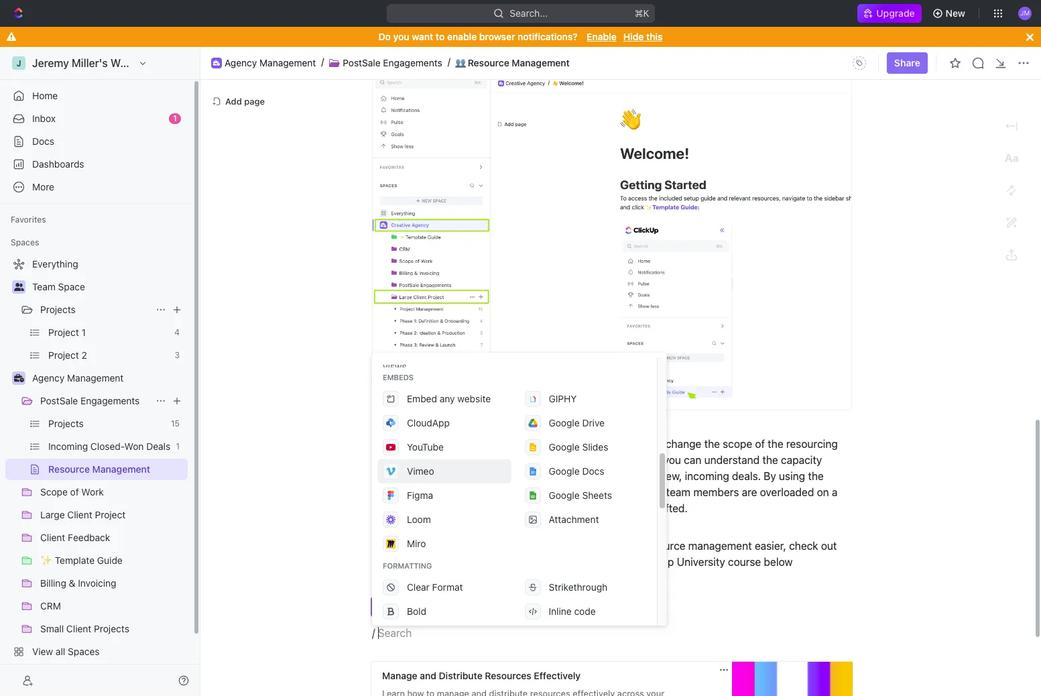 Task type: vqa. For each thing, say whether or not it's contained in the screenshot.
the their
no



Task type: locate. For each thing, give the bounding box(es) containing it.
resource down browser
[[468, 57, 510, 68]]

0 vertical spatial postsale
[[343, 57, 381, 68]]

views down different
[[542, 455, 569, 467]]

0 horizontal spatial at
[[402, 487, 412, 499]]

you right locations,
[[625, 439, 643, 451]]

that
[[592, 541, 612, 553]]

1 vertical spatial space
[[603, 455, 633, 467]]

at up particular
[[402, 487, 412, 499]]

1 vertical spatial resource
[[406, 602, 448, 613]]

resourcing up "capacity"
[[787, 439, 838, 451]]

clear format
[[407, 582, 463, 593]]

miro
[[407, 538, 426, 549]]

0 vertical spatial want
[[412, 31, 434, 42]]

1 horizontal spatial or
[[501, 487, 511, 499]]

any
[[440, 393, 455, 405]]

0 horizontal spatial all
[[407, 471, 418, 483]]

views up embeds
[[383, 363, 407, 372]]

you
[[393, 31, 410, 42], [625, 439, 643, 451], [372, 455, 390, 467], [664, 455, 682, 467], [504, 471, 522, 483], [559, 487, 576, 499]]

0 horizontal spatial engagements
[[81, 395, 140, 407]]

level, right "list"
[[531, 487, 556, 499]]

of right the scope
[[756, 439, 765, 451]]

0 vertical spatial these
[[441, 439, 468, 451]]

projects link
[[40, 299, 150, 321]]

views up well
[[562, 541, 590, 553]]

1 horizontal spatial docs
[[583, 466, 605, 477]]

resource
[[468, 57, 510, 68], [406, 602, 448, 613]]

resource down clear format
[[406, 602, 448, 613]]

using up helping on the left bottom
[[494, 455, 521, 467]]

engagements for the leftmost postsale engagements link
[[81, 395, 140, 407]]

views
[[383, 363, 407, 372], [511, 602, 537, 613]]

if left team
[[658, 487, 664, 499]]

the left timelines
[[532, 503, 548, 515]]

project
[[433, 487, 467, 499], [421, 503, 455, 515]]

want down leveraging
[[393, 455, 416, 467]]

resources
[[485, 671, 532, 682]]

0 vertical spatial can
[[646, 439, 663, 451]]

1 horizontal spatial as
[[604, 557, 615, 569]]

level,
[[636, 455, 661, 467], [531, 487, 556, 499]]

can up timelines
[[579, 487, 597, 499]]

1 vertical spatial determine
[[471, 503, 520, 515]]

0 vertical spatial level,
[[636, 455, 661, 467]]

the up "capacity"
[[768, 439, 784, 451]]

new
[[946, 7, 966, 19]]

0 vertical spatial postsale engagements
[[343, 57, 443, 68]]

management
[[260, 57, 316, 68], [512, 57, 570, 68], [67, 372, 124, 384], [450, 602, 508, 613]]

2 horizontal spatial by
[[764, 471, 777, 483]]

1 horizontal spatial determine
[[537, 471, 587, 483]]

if down "list"
[[523, 503, 529, 515]]

0 vertical spatial resource
[[468, 57, 510, 68]]

2 vertical spatial can
[[579, 487, 597, 499]]

all up figma at bottom left
[[407, 471, 418, 483]]

the
[[513, 439, 529, 451], [705, 439, 720, 451], [768, 439, 784, 451], [523, 455, 539, 467], [584, 455, 600, 467], [763, 455, 779, 467], [809, 471, 824, 483], [415, 487, 430, 499], [532, 503, 548, 515], [459, 541, 474, 553], [372, 557, 388, 569], [618, 557, 634, 569]]

1 as from the left
[[569, 557, 580, 569]]

by up the overloaded
[[764, 471, 777, 483]]

1 horizontal spatial engagements
[[383, 57, 443, 68]]

1 vertical spatial level,
[[531, 487, 556, 499]]

3 google from the top
[[549, 466, 580, 477]]

1 vertical spatial if
[[523, 503, 529, 515]]

docs down slides
[[583, 466, 605, 477]]

1 horizontal spatial by
[[479, 455, 492, 467]]

google up google docs
[[549, 441, 580, 453]]

0 horizontal spatial of
[[520, 541, 530, 553]]

resource
[[643, 541, 686, 553]]

focus
[[431, 455, 458, 467]]

0 vertical spatial agency
[[225, 57, 257, 68]]

by up across
[[372, 439, 385, 451]]

google down google slides
[[549, 466, 580, 477]]

project down projects,
[[433, 487, 467, 499]]

views down across
[[372, 487, 400, 499]]

1 vertical spatial using
[[780, 471, 806, 483]]

google for google docs
[[549, 466, 580, 477]]

0 vertical spatial all
[[407, 471, 418, 483]]

agency right business time image
[[225, 57, 257, 68]]

0 horizontal spatial agency
[[32, 372, 65, 384]]

team space link
[[32, 276, 185, 298]]

spaces
[[11, 237, 39, 248]]

understand down the scope
[[705, 455, 760, 467]]

engagements inside sidebar navigation
[[81, 395, 140, 407]]

0 vertical spatial docs
[[32, 136, 54, 147]]

google for google slides
[[549, 441, 580, 453]]

list
[[443, 350, 459, 361]]

0 horizontal spatial space
[[58, 281, 85, 292]]

to understand all the features of these views that make resource management easier, check out the clickup help center documentation as well as the clickup university course below
[[372, 541, 840, 569]]

tree
[[5, 254, 188, 686]]

google for google sheets
[[549, 490, 580, 501]]

1 horizontal spatial views
[[511, 602, 537, 613]]

of
[[756, 439, 765, 451], [520, 541, 530, 553]]

determine up google sheets
[[537, 471, 587, 483]]

make
[[614, 541, 640, 553]]

agency management
[[225, 57, 316, 68], [32, 372, 124, 384]]

this
[[647, 31, 663, 42]]

0 vertical spatial understand
[[705, 455, 760, 467]]

1 horizontal spatial agency
[[225, 57, 257, 68]]

timelines
[[551, 503, 594, 515]]

👥
[[455, 57, 466, 68]]

favorites button
[[5, 212, 51, 228]]

resource for using
[[406, 602, 448, 613]]

2 google from the top
[[549, 441, 580, 453]]

1 horizontal spatial of
[[756, 439, 765, 451]]

as left well
[[569, 557, 580, 569]]

0 horizontal spatial as
[[569, 557, 580, 569]]

tree inside sidebar navigation
[[5, 254, 188, 686]]

agency management inside tree
[[32, 372, 124, 384]]

tree containing team space
[[5, 254, 188, 686]]

documentation
[[493, 557, 566, 569]]

as right well
[[604, 557, 615, 569]]

all inside to understand all the features of these views that make resource management easier, check out the clickup help center documentation as well as the clickup university course below
[[445, 541, 456, 553]]

docs
[[32, 136, 54, 147], [583, 466, 605, 477]]

understand up "formatting"
[[387, 541, 442, 553]]

page
[[244, 96, 265, 106]]

these
[[441, 439, 468, 451], [532, 541, 559, 553]]

these up documentation
[[532, 541, 559, 553]]

or left "list"
[[501, 487, 511, 499]]

docs down inbox
[[32, 136, 54, 147]]

views up on.
[[471, 439, 498, 451]]

1 vertical spatial agency
[[32, 372, 65, 384]]

google drive
[[549, 417, 605, 429]]

below
[[764, 557, 793, 569]]

views left inline
[[511, 602, 537, 613]]

space down locations,
[[603, 455, 633, 467]]

0 horizontal spatial resource
[[406, 602, 448, 613]]

clickup
[[407, 350, 441, 361], [391, 557, 429, 569], [637, 557, 674, 569]]

agency management link
[[225, 57, 316, 69], [32, 368, 185, 389]]

agency management right business time icon
[[32, 372, 124, 384]]

or
[[501, 487, 511, 499], [458, 503, 468, 515]]

understand
[[705, 455, 760, 467], [600, 487, 655, 499], [387, 541, 442, 553]]

can
[[646, 439, 663, 451], [684, 455, 702, 467], [579, 487, 597, 499]]

you right 'do' at the left of the page
[[393, 31, 410, 42]]

space
[[58, 281, 85, 292], [603, 455, 633, 467]]

want inside "by leveraging these views at the different locations, you can change the scope of the resourcing you want to focus on. by using the views at the space level, you can understand the capacity across all projects, helping you to determine resourcing for new, incoming deals. by using the views at the project folder or list level, you can understand if team members are overloaded on a particular project or determine if the timelines need to be shifted."
[[393, 455, 416, 467]]

4 google from the top
[[549, 490, 580, 501]]

0 horizontal spatial agency management link
[[32, 368, 185, 389]]

0 vertical spatial of
[[756, 439, 765, 451]]

level, up for
[[636, 455, 661, 467]]

resourcing up sheets
[[590, 471, 641, 483]]

1 vertical spatial resourcing
[[590, 471, 641, 483]]

dashboards
[[32, 158, 84, 170]]

at
[[501, 439, 510, 451], [572, 455, 582, 467], [402, 487, 412, 499]]

0 horizontal spatial using
[[494, 455, 521, 467]]

1 horizontal spatial postsale
[[343, 57, 381, 68]]

0 horizontal spatial postsale engagements
[[40, 395, 140, 407]]

1 horizontal spatial at
[[501, 439, 510, 451]]

the down the make
[[618, 557, 634, 569]]

dashboards link
[[5, 154, 188, 175]]

0 vertical spatial or
[[501, 487, 511, 499]]

1 vertical spatial agency management
[[32, 372, 124, 384]]

views inside to understand all the features of these views that make resource management easier, check out the clickup help center documentation as well as the clickup university course below
[[562, 541, 590, 553]]

by
[[372, 439, 385, 451], [479, 455, 492, 467], [764, 471, 777, 483]]

1 horizontal spatial space
[[603, 455, 633, 467]]

1 vertical spatial all
[[445, 541, 456, 553]]

all
[[407, 471, 418, 483], [445, 541, 456, 553]]

1 vertical spatial understand
[[600, 487, 655, 499]]

0 horizontal spatial docs
[[32, 136, 54, 147]]

out
[[822, 541, 838, 553]]

can left "change"
[[646, 439, 663, 451]]

management inside tree
[[67, 372, 124, 384]]

google down the giphy
[[549, 417, 580, 429]]

0 vertical spatial if
[[658, 487, 664, 499]]

2 as from the left
[[604, 557, 615, 569]]

1 vertical spatial views
[[511, 602, 537, 613]]

by up helping on the left bottom
[[479, 455, 492, 467]]

google up timelines
[[549, 490, 580, 501]]

0 vertical spatial engagements
[[383, 57, 443, 68]]

sidebar navigation
[[0, 47, 201, 696]]

postsale engagements link
[[343, 57, 443, 69], [40, 390, 150, 412]]

1 vertical spatial postsale
[[40, 395, 78, 407]]

1 horizontal spatial resource
[[468, 57, 510, 68]]

0 vertical spatial agency management link
[[225, 57, 316, 69]]

favorites
[[11, 215, 46, 225]]

or down helping on the left bottom
[[458, 503, 468, 515]]

hide
[[624, 31, 644, 42]]

you up across
[[372, 455, 390, 467]]

docs link
[[5, 131, 188, 152]]

1 vertical spatial engagements
[[81, 395, 140, 407]]

1 horizontal spatial agency management link
[[225, 57, 316, 69]]

locations,
[[576, 439, 622, 451]]

determine down folder
[[471, 503, 520, 515]]

agency for business time icon
[[32, 372, 65, 384]]

determine
[[537, 471, 587, 483], [471, 503, 520, 515]]

want right 'do' at the left of the page
[[412, 31, 434, 42]]

help
[[432, 557, 454, 569]]

1 vertical spatial postsale engagements link
[[40, 390, 150, 412]]

0 vertical spatial space
[[58, 281, 85, 292]]

engagements
[[383, 57, 443, 68], [81, 395, 140, 407]]

agency right business time icon
[[32, 372, 65, 384]]

these up focus
[[441, 439, 468, 451]]

course
[[729, 557, 762, 569]]

space up projects
[[58, 281, 85, 292]]

these inside to understand all the features of these views that make resource management easier, check out the clickup help center documentation as well as the clickup university course below
[[532, 541, 559, 553]]

2 horizontal spatial can
[[684, 455, 702, 467]]

engagements for the topmost postsale engagements link
[[383, 57, 443, 68]]

agency inside tree
[[32, 372, 65, 384]]

these inside "by leveraging these views at the different locations, you can change the scope of the resourcing you want to focus on. by using the views at the space level, you can understand the capacity across all projects, helping you to determine resourcing for new, incoming deals. by using the views at the project folder or list level, you can understand if team members are overloaded on a particular project or determine if the timelines need to be shifted."
[[441, 439, 468, 451]]

at down google slides
[[572, 455, 582, 467]]

1 vertical spatial these
[[532, 541, 559, 553]]

helping
[[466, 471, 502, 483]]

the up on
[[809, 471, 824, 483]]

using
[[494, 455, 521, 467], [780, 471, 806, 483]]

understand up be
[[600, 487, 655, 499]]

google
[[549, 417, 580, 429], [549, 441, 580, 453], [549, 466, 580, 477], [549, 490, 580, 501]]

the left "capacity"
[[763, 455, 779, 467]]

home
[[32, 90, 58, 101]]

agency management up page
[[225, 57, 316, 68]]

0 horizontal spatial understand
[[387, 541, 442, 553]]

all up help
[[445, 541, 456, 553]]

1 vertical spatial agency management link
[[32, 368, 185, 389]]

at up helping on the left bottom
[[501, 439, 510, 451]]

project down figma at bottom left
[[421, 503, 455, 515]]

new,
[[660, 471, 683, 483]]

want
[[412, 31, 434, 42], [393, 455, 416, 467]]

2 horizontal spatial at
[[572, 455, 582, 467]]

using up the overloaded
[[780, 471, 806, 483]]

0 vertical spatial at
[[501, 439, 510, 451]]

0 horizontal spatial or
[[458, 503, 468, 515]]

views
[[471, 439, 498, 451], [542, 455, 569, 467], [372, 487, 400, 499], [562, 541, 590, 553]]

can down "change"
[[684, 455, 702, 467]]

google for google drive
[[549, 417, 580, 429]]

1 horizontal spatial all
[[445, 541, 456, 553]]

1 vertical spatial docs
[[583, 466, 605, 477]]

0 horizontal spatial agency management
[[32, 372, 124, 384]]

postsale
[[343, 57, 381, 68], [40, 395, 78, 407]]

1 horizontal spatial postsale engagements link
[[343, 57, 443, 69]]

0 horizontal spatial by
[[372, 439, 385, 451]]

if
[[658, 487, 664, 499], [523, 503, 529, 515]]

you up "list"
[[504, 471, 522, 483]]

shifted.
[[652, 503, 688, 515]]

0 vertical spatial agency management
[[225, 57, 316, 68]]

the left different
[[513, 439, 529, 451]]

2 vertical spatial understand
[[387, 541, 442, 553]]

of up documentation
[[520, 541, 530, 553]]

1 vertical spatial of
[[520, 541, 530, 553]]

different
[[532, 439, 573, 451]]

1 vertical spatial want
[[393, 455, 416, 467]]

1 google from the top
[[549, 417, 580, 429]]

check
[[790, 541, 819, 553]]

deals.
[[733, 471, 761, 483]]

the down to
[[372, 557, 388, 569]]

code
[[575, 606, 596, 617]]

clickup list (board)
[[407, 350, 494, 361]]

of inside "by leveraging these views at the different locations, you can change the scope of the resourcing you want to focus on. by using the views at the space level, you can understand the capacity across all projects, helping you to determine resourcing for new, incoming deals. by using the views at the project folder or list level, you can understand if team members are overloaded on a particular project or determine if the timelines need to be shifted."
[[756, 439, 765, 451]]

2 horizontal spatial understand
[[705, 455, 760, 467]]

0 vertical spatial views
[[383, 363, 407, 372]]

using
[[378, 602, 404, 613]]



Task type: describe. For each thing, give the bounding box(es) containing it.
scope
[[723, 439, 753, 451]]

1 horizontal spatial using
[[780, 471, 806, 483]]

bold
[[407, 606, 427, 617]]

capacity
[[781, 455, 823, 467]]

0 horizontal spatial resourcing
[[590, 471, 641, 483]]

0 horizontal spatial level,
[[531, 487, 556, 499]]

google docs
[[549, 466, 605, 477]]

clickup down miro
[[391, 557, 429, 569]]

manage
[[382, 671, 418, 682]]

on
[[817, 487, 830, 499]]

for
[[644, 471, 657, 483]]

upgrade link
[[858, 4, 922, 23]]

business time image
[[213, 60, 220, 66]]

👥 resource management
[[455, 57, 570, 68]]

using resource management views
[[378, 602, 537, 613]]

clickup left list
[[407, 350, 441, 361]]

center
[[457, 557, 490, 569]]

projects,
[[421, 471, 463, 483]]

inline code
[[549, 606, 596, 617]]

do
[[379, 31, 391, 42]]

to
[[372, 541, 384, 553]]

website
[[458, 393, 491, 405]]

agency for business time image
[[225, 57, 257, 68]]

1 vertical spatial at
[[572, 455, 582, 467]]

clickup down resource
[[637, 557, 674, 569]]

the down different
[[523, 455, 539, 467]]

distribute
[[439, 671, 483, 682]]

understand inside to understand all the features of these views that make resource management easier, check out the clickup help center documentation as well as the clickup university course below
[[387, 541, 442, 553]]

be
[[637, 503, 649, 515]]

1 vertical spatial project
[[421, 503, 455, 515]]

particular
[[372, 503, 418, 515]]

effectively
[[534, 671, 581, 682]]

a
[[832, 487, 838, 499]]

team space
[[32, 281, 85, 292]]

you up 'new,'
[[664, 455, 682, 467]]

easier,
[[755, 541, 787, 553]]

postsale engagements inside sidebar navigation
[[40, 395, 140, 407]]

space inside sidebar navigation
[[58, 281, 85, 292]]

add
[[225, 96, 242, 106]]

0 vertical spatial postsale engagements link
[[343, 57, 443, 69]]

formatting
[[383, 561, 432, 570]]

manage and distribute resources effectively
[[382, 671, 581, 682]]

agency management for agency management link associated with business time icon
[[32, 372, 124, 384]]

to left enable
[[436, 31, 445, 42]]

1 horizontal spatial resourcing
[[787, 439, 838, 451]]

0 vertical spatial project
[[433, 487, 467, 499]]

leveraging
[[388, 439, 438, 451]]

2 vertical spatial by
[[764, 471, 777, 483]]

1
[[173, 113, 177, 123]]

incoming
[[685, 471, 730, 483]]

you up timelines
[[559, 487, 576, 499]]

to down youtube
[[419, 455, 429, 467]]

0 horizontal spatial postsale engagements link
[[40, 390, 150, 412]]

notifications?
[[518, 31, 578, 42]]

0 horizontal spatial if
[[523, 503, 529, 515]]

loom
[[407, 514, 431, 525]]

cloudapp
[[407, 417, 450, 429]]

1 horizontal spatial level,
[[636, 455, 661, 467]]

features
[[477, 541, 517, 553]]

home link
[[5, 85, 188, 107]]

1 vertical spatial or
[[458, 503, 468, 515]]

projects
[[40, 304, 76, 315]]

1 horizontal spatial postsale engagements
[[343, 57, 443, 68]]

docs inside sidebar navigation
[[32, 136, 54, 147]]

business time image
[[14, 374, 24, 382]]

by leveraging these views at the different locations, you can change the scope of the resourcing you want to focus on. by using the views at the space level, you can understand the capacity across all projects, helping you to determine resourcing for new, incoming deals. by using the views at the project folder or list level, you can understand if team members are overloaded on a particular project or determine if the timelines need to be shifted.
[[372, 439, 841, 515]]

team
[[667, 487, 691, 499]]

google slides
[[549, 441, 609, 453]]

giphy
[[549, 393, 577, 405]]

embed any website
[[407, 393, 491, 405]]

and
[[420, 671, 437, 682]]

attachment
[[549, 514, 599, 525]]

1 vertical spatial can
[[684, 455, 702, 467]]

0 horizontal spatial determine
[[471, 503, 520, 515]]

of inside to understand all the features of these views that make resource management easier, check out the clickup help center documentation as well as the clickup university course below
[[520, 541, 530, 553]]

enable
[[587, 31, 617, 42]]

postsale inside sidebar navigation
[[40, 395, 78, 407]]

inbox
[[32, 113, 56, 124]]

agency management for agency management link related to business time image
[[225, 57, 316, 68]]

resource for 👥
[[468, 57, 510, 68]]

vimeo
[[407, 466, 434, 477]]

the up 'center'
[[459, 541, 474, 553]]

the down vimeo
[[415, 487, 430, 499]]

team
[[32, 281, 56, 292]]

on.
[[461, 455, 476, 467]]

agency management link for business time icon
[[32, 368, 185, 389]]

space inside "by leveraging these views at the different locations, you can change the scope of the resourcing you want to focus on. by using the views at the space level, you can understand the capacity across all projects, helping you to determine resourcing for new, incoming deals. by using the views at the project folder or list level, you can understand if team members are overloaded on a particular project or determine if the timelines need to be shifted."
[[603, 455, 633, 467]]

across
[[372, 471, 404, 483]]

share
[[895, 57, 921, 68]]

user group image
[[14, 283, 24, 291]]

search...
[[510, 7, 548, 19]]

2 vertical spatial at
[[402, 487, 412, 499]]

clear
[[407, 582, 430, 593]]

0 vertical spatial determine
[[537, 471, 587, 483]]

list
[[514, 487, 528, 499]]

the down slides
[[584, 455, 600, 467]]

0 horizontal spatial can
[[579, 487, 597, 499]]

need
[[597, 503, 621, 515]]

(board)
[[462, 350, 494, 361]]

/
[[372, 628, 375, 640]]

to up "list"
[[525, 471, 535, 483]]

browser
[[480, 31, 516, 42]]

figma
[[407, 490, 433, 501]]

1 vertical spatial by
[[479, 455, 492, 467]]

the left the scope
[[705, 439, 720, 451]]

to left be
[[624, 503, 634, 515]]

overloaded
[[760, 487, 815, 499]]

enable
[[447, 31, 477, 42]]

1 horizontal spatial understand
[[600, 487, 655, 499]]

well
[[582, 557, 601, 569]]

strikethrough
[[549, 582, 608, 593]]

agency management link for business time image
[[225, 57, 316, 69]]

sheets
[[583, 490, 612, 501]]

all inside "by leveraging these views at the different locations, you can change the scope of the resourcing you want to focus on. by using the views at the space level, you can understand the capacity across all projects, helping you to determine resourcing for new, incoming deals. by using the views at the project folder or list level, you can understand if team members are overloaded on a particular project or determine if the timelines need to be shifted."
[[407, 471, 418, 483]]

0 vertical spatial by
[[372, 439, 385, 451]]

0 horizontal spatial views
[[383, 363, 407, 372]]

do you want to enable browser notifications? enable hide this
[[379, 31, 663, 42]]

⌘k
[[635, 7, 650, 19]]

1 horizontal spatial if
[[658, 487, 664, 499]]

inline
[[549, 606, 572, 617]]

google sheets
[[549, 490, 612, 501]]

youtube
[[407, 441, 444, 453]]

upgrade
[[877, 7, 915, 19]]

new button
[[928, 3, 974, 24]]

drive
[[583, 417, 605, 429]]

format
[[432, 582, 463, 593]]



